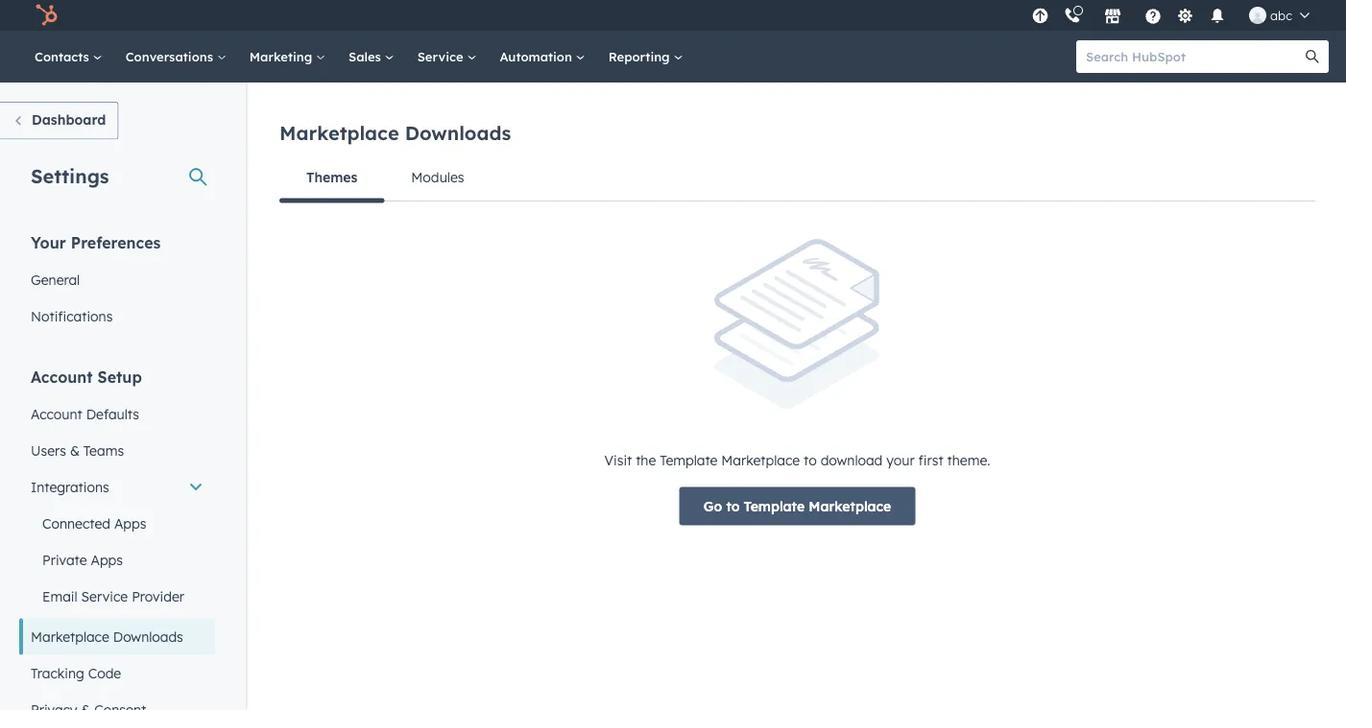 Task type: describe. For each thing, give the bounding box(es) containing it.
integrations
[[31, 479, 109, 495]]

automation link
[[488, 31, 597, 83]]

private
[[42, 552, 87, 568]]

search image
[[1306, 50, 1319, 63]]

calling icon image
[[1064, 7, 1081, 25]]

contacts link
[[23, 31, 114, 83]]

email service provider
[[42, 588, 184, 605]]

private apps
[[42, 552, 123, 568]]

tracking code
[[31, 665, 121, 682]]

hubspot image
[[35, 4, 58, 27]]

service inside account setup element
[[81, 588, 128, 605]]

settings link
[[1173, 5, 1197, 25]]

1 horizontal spatial downloads
[[405, 121, 511, 145]]

0 vertical spatial service
[[417, 48, 467, 64]]

the
[[636, 452, 656, 469]]

service link
[[406, 31, 488, 83]]

themes link
[[279, 155, 384, 203]]

setup
[[97, 367, 142, 386]]

modules link
[[384, 155, 491, 201]]

help button
[[1137, 0, 1169, 31]]

reporting link
[[597, 31, 695, 83]]

marketplace inside account setup element
[[31, 628, 109, 645]]

account defaults link
[[19, 396, 215, 433]]

your preferences element
[[19, 232, 215, 335]]

preferences
[[71, 233, 161, 252]]

visit
[[604, 452, 632, 469]]

0 vertical spatial marketplace downloads
[[279, 121, 511, 145]]

connected
[[42, 515, 110, 532]]

settings image
[[1177, 8, 1194, 25]]

download
[[821, 452, 883, 469]]

go
[[703, 498, 722, 515]]

go to template marketplace
[[703, 498, 891, 515]]

gary orlando image
[[1249, 7, 1266, 24]]

marketing
[[249, 48, 316, 64]]

template for the
[[660, 452, 718, 469]]

marketplace up go to template marketplace
[[721, 452, 800, 469]]

sales link
[[337, 31, 406, 83]]

Search HubSpot search field
[[1076, 40, 1311, 73]]

email
[[42, 588, 77, 605]]

search button
[[1296, 40, 1329, 73]]

apps for private apps
[[91, 552, 123, 568]]

notifications
[[31, 308, 113, 325]]

reporting
[[608, 48, 673, 64]]

general
[[31, 271, 80, 288]]

provider
[[132, 588, 184, 605]]

account setup
[[31, 367, 142, 386]]

help image
[[1144, 9, 1162, 26]]

upgrade image
[[1032, 8, 1049, 25]]

your preferences
[[31, 233, 161, 252]]

marketplaces button
[[1093, 0, 1133, 31]]

calling icon button
[[1056, 3, 1089, 28]]

general link
[[19, 262, 215, 298]]

hubspot link
[[23, 4, 72, 27]]

marketplaces image
[[1104, 9, 1121, 26]]

1 horizontal spatial to
[[804, 452, 817, 469]]

&
[[70, 442, 80, 459]]



Task type: vqa. For each thing, say whether or not it's contained in the screenshot.
navigation containing Themes
yes



Task type: locate. For each thing, give the bounding box(es) containing it.
service down the private apps link
[[81, 588, 128, 605]]

tracking
[[31, 665, 84, 682]]

first
[[918, 452, 943, 469]]

users
[[31, 442, 66, 459]]

account
[[31, 367, 93, 386], [31, 406, 82, 422]]

1 vertical spatial marketplace downloads
[[31, 628, 183, 645]]

your
[[31, 233, 66, 252]]

1 horizontal spatial marketplace downloads
[[279, 121, 511, 145]]

notifications button
[[1201, 0, 1234, 31]]

sales
[[349, 48, 385, 64]]

navigation
[[279, 155, 1315, 203]]

defaults
[[86, 406, 139, 422]]

contacts
[[35, 48, 93, 64]]

0 vertical spatial account
[[31, 367, 93, 386]]

dashboard link
[[0, 102, 118, 140]]

marketplace downloads
[[279, 121, 511, 145], [31, 628, 183, 645]]

apps up email service provider
[[91, 552, 123, 568]]

1 vertical spatial service
[[81, 588, 128, 605]]

theme.
[[947, 452, 990, 469]]

0 vertical spatial downloads
[[405, 121, 511, 145]]

template
[[660, 452, 718, 469], [744, 498, 805, 515]]

themes
[[306, 169, 357, 186]]

marketplace up tracking code
[[31, 628, 109, 645]]

1 vertical spatial to
[[726, 498, 740, 515]]

abc menu
[[1026, 0, 1323, 31]]

0 vertical spatial to
[[804, 452, 817, 469]]

account defaults
[[31, 406, 139, 422]]

1 horizontal spatial service
[[417, 48, 467, 64]]

account setup element
[[19, 366, 215, 710]]

automation
[[500, 48, 576, 64]]

notifications link
[[19, 298, 215, 335]]

0 horizontal spatial marketplace downloads
[[31, 628, 183, 645]]

marketplace downloads inside marketplace downloads link
[[31, 628, 183, 645]]

2 account from the top
[[31, 406, 82, 422]]

marketplace downloads link
[[19, 619, 215, 655]]

teams
[[83, 442, 124, 459]]

service right sales link
[[417, 48, 467, 64]]

conversations link
[[114, 31, 238, 83]]

downloads up "modules"
[[405, 121, 511, 145]]

integrations button
[[19, 469, 215, 505]]

account up account defaults
[[31, 367, 93, 386]]

email service provider link
[[19, 578, 215, 615]]

0 vertical spatial template
[[660, 452, 718, 469]]

to left download at right
[[804, 452, 817, 469]]

abc
[[1270, 7, 1292, 23]]

apps down the 'integrations' button
[[114, 515, 146, 532]]

service
[[417, 48, 467, 64], [81, 588, 128, 605]]

1 vertical spatial account
[[31, 406, 82, 422]]

code
[[88, 665, 121, 682]]

marketing link
[[238, 31, 337, 83]]

template inside go to template marketplace link
[[744, 498, 805, 515]]

1 account from the top
[[31, 367, 93, 386]]

conversations
[[125, 48, 217, 64]]

0 horizontal spatial template
[[660, 452, 718, 469]]

1 vertical spatial downloads
[[113, 628, 183, 645]]

navigation containing themes
[[279, 155, 1315, 203]]

1 vertical spatial template
[[744, 498, 805, 515]]

0 horizontal spatial to
[[726, 498, 740, 515]]

template right the
[[660, 452, 718, 469]]

downloads inside marketplace downloads link
[[113, 628, 183, 645]]

marketplace downloads up the code
[[31, 628, 183, 645]]

alert containing visit the template marketplace to download your first theme.
[[279, 239, 1315, 526]]

abc button
[[1238, 0, 1321, 31]]

visit the template marketplace to download your first theme.
[[604, 452, 990, 469]]

tracking code link
[[19, 655, 215, 692]]

alert
[[279, 239, 1315, 526]]

go to template marketplace link
[[679, 487, 915, 526]]

template for to
[[744, 498, 805, 515]]

to right go
[[726, 498, 740, 515]]

marketplace up themes
[[279, 121, 399, 145]]

connected apps
[[42, 515, 146, 532]]

users & teams link
[[19, 433, 215, 469]]

account for account setup
[[31, 367, 93, 386]]

to
[[804, 452, 817, 469], [726, 498, 740, 515]]

upgrade link
[[1028, 5, 1052, 25]]

template down visit the template marketplace to download your first theme.
[[744, 498, 805, 515]]

your
[[886, 452, 915, 469]]

notifications image
[[1209, 9, 1226, 26]]

0 horizontal spatial service
[[81, 588, 128, 605]]

marketplace down download at right
[[809, 498, 891, 515]]

apps inside 'link'
[[114, 515, 146, 532]]

dashboard
[[32, 111, 106, 128]]

marketplace
[[279, 121, 399, 145], [721, 452, 800, 469], [809, 498, 891, 515], [31, 628, 109, 645]]

modules
[[411, 169, 464, 186]]

downloads down provider
[[113, 628, 183, 645]]

account for account defaults
[[31, 406, 82, 422]]

0 horizontal spatial downloads
[[113, 628, 183, 645]]

downloads
[[405, 121, 511, 145], [113, 628, 183, 645]]

apps for connected apps
[[114, 515, 146, 532]]

account up users
[[31, 406, 82, 422]]

apps
[[114, 515, 146, 532], [91, 552, 123, 568]]

1 horizontal spatial template
[[744, 498, 805, 515]]

users & teams
[[31, 442, 124, 459]]

settings
[[31, 164, 109, 188]]

0 vertical spatial apps
[[114, 515, 146, 532]]

1 vertical spatial apps
[[91, 552, 123, 568]]

marketplace downloads up "modules"
[[279, 121, 511, 145]]

connected apps link
[[19, 505, 215, 542]]

private apps link
[[19, 542, 215, 578]]



